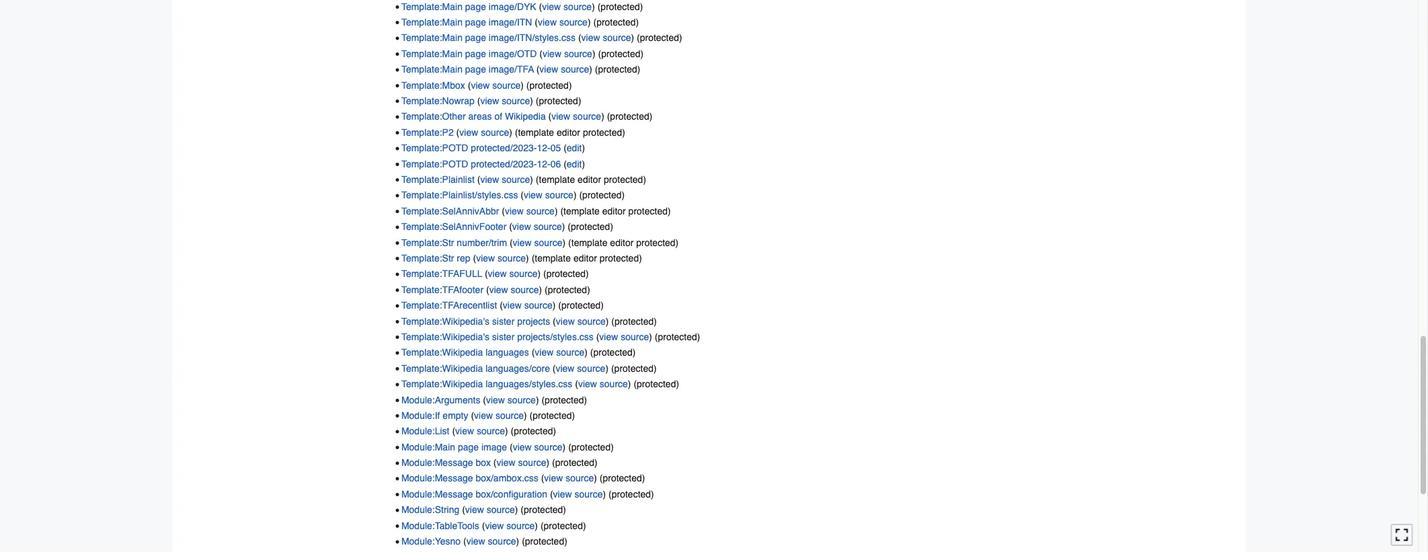 Task type: describe. For each thing, give the bounding box(es) containing it.
view source link for template:other areas of wikipedia
[[552, 111, 601, 122]]

image/itn
[[489, 17, 532, 27]]

template:main page image/itn link
[[401, 17, 532, 27]]

template:potd protected/2023-12-05 link
[[401, 143, 561, 153]]

image/dyk
[[489, 1, 537, 12]]

template:nowrap
[[401, 95, 475, 106]]

template:main page image/dyk link
[[401, 1, 537, 12]]

rep
[[457, 253, 471, 263]]

box/configuration
[[476, 489, 548, 499]]

template:tfafooter
[[401, 284, 484, 295]]

1 module:message from the top
[[401, 457, 473, 468]]

template:mbox
[[401, 80, 465, 90]]

2 template:wikipedia from the top
[[401, 363, 483, 374]]

template:main page image/itn/styles.css link
[[401, 32, 576, 43]]

module:yesno link
[[401, 536, 461, 547]]

module:list link
[[401, 426, 450, 437]]

template:selannivfooter link
[[401, 221, 507, 232]]

languages
[[486, 347, 529, 358]]

2 edit from the top
[[567, 158, 582, 169]]

module:main
[[401, 442, 455, 452]]

module:main page image link
[[401, 442, 507, 452]]

view source link for module:if empty
[[474, 410, 524, 421]]

template:other areas of wikipedia link
[[401, 111, 546, 122]]

2 template:wikipedia's from the top
[[401, 331, 490, 342]]

module:string link
[[401, 504, 460, 515]]

template:tfafull link
[[401, 268, 482, 279]]

3 template:wikipedia from the top
[[401, 379, 483, 389]]

template:wikipedia languages/styles.css link
[[401, 379, 573, 389]]

view source link for module:list
[[455, 426, 505, 437]]

view source link for template:main page image/otd
[[543, 48, 592, 59]]

template:wikipedia languages/core link
[[401, 363, 550, 374]]

view source link for template:wikipedia languages/core
[[556, 363, 606, 374]]

view source link for template:tfafooter
[[489, 284, 539, 295]]

box
[[476, 457, 491, 468]]

page up 'box'
[[458, 442, 479, 452]]

5 template:main from the top
[[401, 64, 463, 75]]

module:tabletools link
[[401, 520, 479, 531]]

template:str rep link
[[401, 253, 471, 263]]

view source link for module:tabletools
[[485, 520, 535, 531]]

view source link for template:tfafull
[[488, 268, 538, 279]]

view source link for module:arguments
[[486, 394, 536, 405]]

image/tfa
[[489, 64, 534, 75]]

3 template:main from the top
[[401, 32, 463, 43]]

projects/styles.css
[[517, 331, 594, 342]]

1 template:wikipedia's from the top
[[401, 316, 490, 326]]

1 template:main from the top
[[401, 1, 463, 12]]

template:selannivfooter
[[401, 221, 507, 232]]

template:tfarecentlist
[[401, 300, 497, 311]]

view source link for module:message box/ambox.css
[[544, 473, 594, 484]]

1 sister from the top
[[492, 316, 515, 326]]

view source link for module:message box
[[497, 457, 546, 468]]

page down template:main page image/otd link
[[465, 64, 486, 75]]

projects
[[517, 316, 550, 326]]

box/ambox.css
[[476, 473, 539, 484]]

4 template:main from the top
[[401, 48, 463, 59]]

3 module:message from the top
[[401, 489, 473, 499]]

template:tfafooter link
[[401, 284, 484, 295]]

2 template:str from the top
[[401, 253, 454, 263]]

languages/styles.css
[[486, 379, 573, 389]]

view source link for template:main page image/itn
[[538, 17, 588, 27]]

view source link for template:tfarecentlist
[[503, 300, 553, 311]]

view source link for template:wikipedia languages/styles.css
[[578, 379, 628, 389]]

2 protected/2023- from the top
[[471, 158, 537, 169]]

view source link for template:selannivfooter
[[512, 221, 562, 232]]

fullscreen image
[[1396, 528, 1409, 542]]

2 12- from the top
[[537, 158, 551, 169]]

image/otd
[[489, 48, 537, 59]]

template:wikipedia's sister projects/styles.css link
[[401, 331, 594, 342]]

1 template:wikipedia from the top
[[401, 347, 483, 358]]

page up template:main page image/otd link
[[465, 32, 486, 43]]

template:plainlist
[[401, 174, 475, 185]]



Task type: vqa. For each thing, say whether or not it's contained in the screenshot.
view source Link related to Template:Main page image/OTD
yes



Task type: locate. For each thing, give the bounding box(es) containing it.
view source link for template:plainlist/styles.css
[[524, 190, 574, 200]]

wikipedia
[[505, 111, 546, 122]]

1 template:potd from the top
[[401, 143, 468, 153]]

template:str up template:tfafull
[[401, 253, 454, 263]]

view source link for template:main page image/tfa
[[540, 64, 589, 75]]

module:if empty link
[[401, 410, 468, 421]]

template:nowrap link
[[401, 95, 475, 106]]

languages/core
[[486, 363, 550, 374]]

sister up template:wikipedia's sister projects/styles.css link
[[492, 316, 515, 326]]

template:potd down template:p2 link
[[401, 143, 468, 153]]

template:wikipedia down "template:wikipedia languages" link
[[401, 363, 483, 374]]

template:tfafull
[[401, 268, 482, 279]]

module:message box/configuration link
[[401, 489, 548, 499]]

view source link for template:str rep
[[476, 253, 526, 263]]

template:other
[[401, 111, 466, 122]]

protected/2023-
[[471, 143, 537, 153], [471, 158, 537, 169]]

12- down 05
[[537, 158, 551, 169]]

2 module:message from the top
[[401, 473, 473, 484]]

template:str
[[401, 237, 454, 248], [401, 253, 454, 263]]

0 vertical spatial template:str
[[401, 237, 454, 248]]

view
[[542, 1, 561, 12], [538, 17, 557, 27], [581, 32, 600, 43], [543, 48, 562, 59], [540, 64, 558, 75], [471, 80, 490, 90], [480, 95, 499, 106], [552, 111, 571, 122], [460, 127, 478, 138], [480, 174, 499, 185], [524, 190, 543, 200], [505, 205, 524, 216], [512, 221, 531, 232], [513, 237, 532, 248], [476, 253, 495, 263], [488, 268, 507, 279], [489, 284, 508, 295], [503, 300, 522, 311], [556, 316, 575, 326], [599, 331, 618, 342], [535, 347, 554, 358], [556, 363, 575, 374], [578, 379, 597, 389], [486, 394, 505, 405], [474, 410, 493, 421], [455, 426, 474, 437], [513, 442, 532, 452], [497, 457, 516, 468], [544, 473, 563, 484], [553, 489, 572, 499], [465, 504, 484, 515], [485, 520, 504, 531], [467, 536, 485, 547]]

view source link for module:string
[[465, 504, 515, 515]]

0 vertical spatial sister
[[492, 316, 515, 326]]

edit link right '06'
[[567, 158, 582, 169]]

view source link for template:wikipedia languages
[[535, 347, 585, 358]]

view source link for template:main page image/dyk
[[542, 1, 592, 12]]

template:wikipedia
[[401, 347, 483, 358], [401, 363, 483, 374], [401, 379, 483, 389]]

module:message box link
[[401, 457, 491, 468]]

source
[[564, 1, 592, 12], [560, 17, 588, 27], [603, 32, 631, 43], [564, 48, 592, 59], [561, 64, 589, 75], [493, 80, 521, 90], [502, 95, 530, 106], [573, 111, 601, 122], [481, 127, 509, 138], [502, 174, 530, 185], [545, 190, 574, 200], [527, 205, 555, 216], [534, 221, 562, 232], [534, 237, 563, 248], [498, 253, 526, 263], [509, 268, 538, 279], [511, 284, 539, 295], [524, 300, 553, 311], [578, 316, 606, 326], [621, 331, 649, 342], [556, 347, 585, 358], [577, 363, 606, 374], [600, 379, 628, 389], [508, 394, 536, 405], [496, 410, 524, 421], [477, 426, 505, 437], [534, 442, 563, 452], [518, 457, 546, 468], [566, 473, 594, 484], [575, 489, 603, 499], [487, 504, 515, 515], [507, 520, 535, 531], [488, 536, 516, 547]]

1 vertical spatial template:potd
[[401, 158, 468, 169]]

protected)
[[583, 127, 625, 138], [604, 174, 646, 185], [629, 205, 671, 216], [636, 237, 679, 248], [600, 253, 642, 263]]

1 vertical spatial template:wikipedia's
[[401, 331, 490, 342]]

edit right 05
[[567, 143, 582, 153]]

1 template:str from the top
[[401, 237, 454, 248]]

module:message down module:message box "link"
[[401, 473, 473, 484]]

template:selannivabbr
[[401, 205, 499, 216]]

areas
[[468, 111, 492, 122]]

2 template:potd from the top
[[401, 158, 468, 169]]

page down the template:main page image/dyk link
[[465, 17, 486, 27]]

template:wikipedia languages link
[[401, 347, 529, 358]]

module:message box/ambox.css link
[[401, 473, 539, 484]]

image/itn/styles.css
[[489, 32, 576, 43]]

template:wikipedia's up "template:wikipedia languages" link
[[401, 331, 490, 342]]

(template
[[515, 127, 554, 138], [536, 174, 575, 185], [561, 205, 600, 216], [568, 237, 608, 248], [532, 253, 571, 263]]

protected/2023- up template:potd protected/2023-12-06 link
[[471, 143, 537, 153]]

template:str number/trim link
[[401, 237, 507, 248]]

template:main
[[401, 1, 463, 12], [401, 17, 463, 27], [401, 32, 463, 43], [401, 48, 463, 59], [401, 64, 463, 75]]

edit
[[567, 143, 582, 153], [567, 158, 582, 169]]

sister up the languages
[[492, 331, 515, 342]]

2 vertical spatial template:wikipedia
[[401, 379, 483, 389]]

view source link for module:yesno
[[467, 536, 516, 547]]

empty
[[443, 410, 468, 421]]

module:message down "module:main"
[[401, 457, 473, 468]]

template:wikipedia up template:wikipedia languages/core link
[[401, 347, 483, 358]]

template:potd protected/2023-12-06 link
[[401, 158, 561, 169]]

0 vertical spatial edit link
[[567, 143, 582, 153]]

module:if
[[401, 410, 440, 421]]

template:potd
[[401, 143, 468, 153], [401, 158, 468, 169]]

template:wikipedia's down template:tfarecentlist
[[401, 316, 490, 326]]

view source link for template:plainlist
[[480, 174, 530, 185]]

0 vertical spatial template:potd
[[401, 143, 468, 153]]

0 vertical spatial template:wikipedia's
[[401, 316, 490, 326]]

edit link for template:potd protected/2023-12-05
[[567, 143, 582, 153]]

)
[[592, 1, 595, 12], [588, 17, 591, 27], [631, 32, 634, 43], [592, 48, 596, 59], [589, 64, 593, 75], [521, 80, 524, 90], [530, 95, 533, 106], [601, 111, 605, 122], [509, 127, 512, 138], [582, 143, 585, 153], [582, 158, 585, 169], [530, 174, 533, 185], [574, 190, 577, 200], [555, 205, 558, 216], [562, 221, 565, 232], [563, 237, 566, 248], [526, 253, 529, 263], [538, 268, 541, 279], [539, 284, 542, 295], [553, 300, 556, 311], [606, 316, 609, 326], [649, 331, 652, 342], [585, 347, 588, 358], [606, 363, 609, 374], [628, 379, 631, 389], [536, 394, 539, 405], [524, 410, 527, 421], [505, 426, 508, 437], [563, 442, 566, 452], [546, 457, 550, 468], [594, 473, 597, 484], [603, 489, 606, 499], [515, 504, 518, 515], [535, 520, 538, 531], [516, 536, 519, 547]]

2 template:main from the top
[[401, 17, 463, 27]]

view source link for template:mbox
[[471, 80, 521, 90]]

1 vertical spatial edit link
[[567, 158, 582, 169]]

template:main page image/otd link
[[401, 48, 537, 59]]

template:wikipedia's
[[401, 316, 490, 326], [401, 331, 490, 342]]

1 12- from the top
[[537, 143, 551, 153]]

module:yesno
[[401, 536, 461, 547]]

module:arguments
[[401, 394, 481, 405]]

0 vertical spatial module:message
[[401, 457, 473, 468]]

12-
[[537, 143, 551, 153], [537, 158, 551, 169]]

view source link for module:main page image
[[513, 442, 563, 452]]

edit link for template:potd protected/2023-12-06
[[567, 158, 582, 169]]

page up template:main page image/tfa link
[[465, 48, 486, 59]]

edit link
[[567, 143, 582, 153], [567, 158, 582, 169]]

template:main page image/tfa link
[[401, 64, 534, 75]]

page up template:main page image/itn link
[[465, 1, 486, 12]]

1 vertical spatial template:wikipedia
[[401, 363, 483, 374]]

view source link for template:selannivabbr
[[505, 205, 555, 216]]

template:p2
[[401, 127, 454, 138]]

view source link for template:str number/trim
[[513, 237, 563, 248]]

2 sister from the top
[[492, 331, 515, 342]]

module:string
[[401, 504, 460, 515]]

template:mbox link
[[401, 80, 465, 90]]

template:plainlist/styles.css
[[401, 190, 518, 200]]

module:list
[[401, 426, 450, 437]]

template:p2 link
[[401, 127, 454, 138]]

edit link right 05
[[567, 143, 582, 153]]

(
[[539, 1, 542, 12], [535, 17, 538, 27], [578, 32, 581, 43], [540, 48, 543, 59], [537, 64, 540, 75], [468, 80, 471, 90], [477, 95, 480, 106], [549, 111, 552, 122], [456, 127, 460, 138], [564, 143, 567, 153], [564, 158, 567, 169], [477, 174, 480, 185], [521, 190, 524, 200], [502, 205, 505, 216], [509, 221, 512, 232], [510, 237, 513, 248], [473, 253, 476, 263], [485, 268, 488, 279], [486, 284, 489, 295], [500, 300, 503, 311], [553, 316, 556, 326], [596, 331, 599, 342], [532, 347, 535, 358], [553, 363, 556, 374], [575, 379, 578, 389], [483, 394, 486, 405], [471, 410, 474, 421], [452, 426, 455, 437], [510, 442, 513, 452], [494, 457, 497, 468], [541, 473, 544, 484], [550, 489, 553, 499], [462, 504, 465, 515], [482, 520, 485, 531], [463, 536, 467, 547]]

number/trim
[[457, 237, 507, 248]]

1 edit from the top
[[567, 143, 582, 153]]

1 edit link from the top
[[567, 143, 582, 153]]

template:wikipedia up "module:arguments" link
[[401, 379, 483, 389]]

view source link
[[542, 1, 592, 12], [538, 17, 588, 27], [581, 32, 631, 43], [543, 48, 592, 59], [540, 64, 589, 75], [471, 80, 521, 90], [480, 95, 530, 106], [552, 111, 601, 122], [460, 127, 509, 138], [480, 174, 530, 185], [524, 190, 574, 200], [505, 205, 555, 216], [512, 221, 562, 232], [513, 237, 563, 248], [476, 253, 526, 263], [488, 268, 538, 279], [489, 284, 539, 295], [503, 300, 553, 311], [556, 316, 606, 326], [599, 331, 649, 342], [535, 347, 585, 358], [556, 363, 606, 374], [578, 379, 628, 389], [486, 394, 536, 405], [474, 410, 524, 421], [455, 426, 505, 437], [513, 442, 563, 452], [497, 457, 546, 468], [544, 473, 594, 484], [553, 489, 603, 499], [465, 504, 515, 515], [485, 520, 535, 531], [467, 536, 516, 547]]

0 vertical spatial template:wikipedia
[[401, 347, 483, 358]]

editor
[[557, 127, 580, 138], [578, 174, 601, 185], [602, 205, 626, 216], [610, 237, 634, 248], [574, 253, 597, 263]]

1 vertical spatial sister
[[492, 331, 515, 342]]

0 vertical spatial protected/2023-
[[471, 143, 537, 153]]

page
[[465, 1, 486, 12], [465, 17, 486, 27], [465, 32, 486, 43], [465, 48, 486, 59], [465, 64, 486, 75], [458, 442, 479, 452]]

edit right '06'
[[567, 158, 582, 169]]

view source link for template:wikipedia's sister projects
[[556, 316, 606, 326]]

1 vertical spatial module:message
[[401, 473, 473, 484]]

view source link for template:nowrap
[[480, 95, 530, 106]]

2 edit link from the top
[[567, 158, 582, 169]]

template:plainlist/styles.css link
[[401, 190, 518, 200]]

module:message up module:string link
[[401, 489, 473, 499]]

view source link for template:p2
[[460, 127, 509, 138]]

module:tabletools
[[401, 520, 479, 531]]

image
[[482, 442, 507, 452]]

template:main page image/dyk ( view source ) (protected) template:main page image/itn ( view source ) (protected) template:main page image/itn/styles.css ( view source ) (protected) template:main page image/otd ( view source ) (protected) template:main page image/tfa ( view source ) (protected) template:mbox ( view source ) (protected) template:nowrap ( view source ) (protected) template:other areas of wikipedia ( view source ) (protected) template:p2 ( view source ) (template editor protected) template:potd protected/2023-12-05 ( edit ) template:potd protected/2023-12-06 ( edit ) template:plainlist ( view source ) (template editor protected) template:plainlist/styles.css ( view source ) (protected) template:selannivabbr ( view source ) (template editor protected) template:selannivfooter ( view source ) (protected) template:str number/trim ( view source ) (template editor protected) template:str rep ( view source ) (template editor protected) template:tfafull ( view source ) (protected) template:tfafooter ( view source ) (protected) template:tfarecentlist ( view source ) (protected) template:wikipedia's sister projects ( view source ) (protected) template:wikipedia's sister projects/styles.css ( view source ) (protected) template:wikipedia languages ( view source ) (protected) template:wikipedia languages/core ( view source ) (protected) template:wikipedia languages/styles.css ( view source ) (protected) module:arguments ( view source ) (protected) module:if empty ( view source ) (protected) module:list ( view source ) (protected) module:main page image ( view source ) (protected) module:message box ( view source ) (protected) module:message box/ambox.css ( view source ) (protected) module:message box/configuration ( view source ) (protected) module:string ( view source ) (protected) module:tabletools ( view source ) (protected) module:yesno ( view source ) (protected)
[[401, 1, 701, 547]]

template:plainlist link
[[401, 174, 475, 185]]

1 vertical spatial 12-
[[537, 158, 551, 169]]

1 vertical spatial protected/2023-
[[471, 158, 537, 169]]

view source link for module:message box/configuration
[[553, 489, 603, 499]]

1 protected/2023- from the top
[[471, 143, 537, 153]]

1 vertical spatial edit
[[567, 158, 582, 169]]

(protected)
[[598, 1, 643, 12], [594, 17, 639, 27], [637, 32, 682, 43], [598, 48, 644, 59], [595, 64, 641, 75], [527, 80, 572, 90], [536, 95, 581, 106], [607, 111, 653, 122], [579, 190, 625, 200], [568, 221, 613, 232], [543, 268, 589, 279], [545, 284, 590, 295], [558, 300, 604, 311], [612, 316, 657, 326], [655, 331, 701, 342], [590, 347, 636, 358], [611, 363, 657, 374], [634, 379, 679, 389], [542, 394, 587, 405], [530, 410, 575, 421], [511, 426, 556, 437], [568, 442, 614, 452], [552, 457, 598, 468], [600, 473, 645, 484], [609, 489, 654, 499], [521, 504, 566, 515], [541, 520, 586, 531], [522, 536, 568, 547]]

of
[[495, 111, 502, 122]]

template:tfarecentlist link
[[401, 300, 497, 311]]

05
[[551, 143, 561, 153]]

protected/2023- down template:potd protected/2023-12-05 link
[[471, 158, 537, 169]]

0 vertical spatial edit
[[567, 143, 582, 153]]

sister
[[492, 316, 515, 326], [492, 331, 515, 342]]

view source link for template:wikipedia's sister projects/styles.css
[[599, 331, 649, 342]]

template:wikipedia's sister projects link
[[401, 316, 550, 326]]

1 vertical spatial template:str
[[401, 253, 454, 263]]

template:selannivabbr link
[[401, 205, 499, 216]]

module:message
[[401, 457, 473, 468], [401, 473, 473, 484], [401, 489, 473, 499]]

12- up '06'
[[537, 143, 551, 153]]

template:potd up template:plainlist
[[401, 158, 468, 169]]

2 vertical spatial module:message
[[401, 489, 473, 499]]

06
[[551, 158, 561, 169]]

module:arguments link
[[401, 394, 481, 405]]

view source link for template:main page image/itn/styles.css
[[581, 32, 631, 43]]

0 vertical spatial 12-
[[537, 143, 551, 153]]

template:str up template:str rep link
[[401, 237, 454, 248]]



